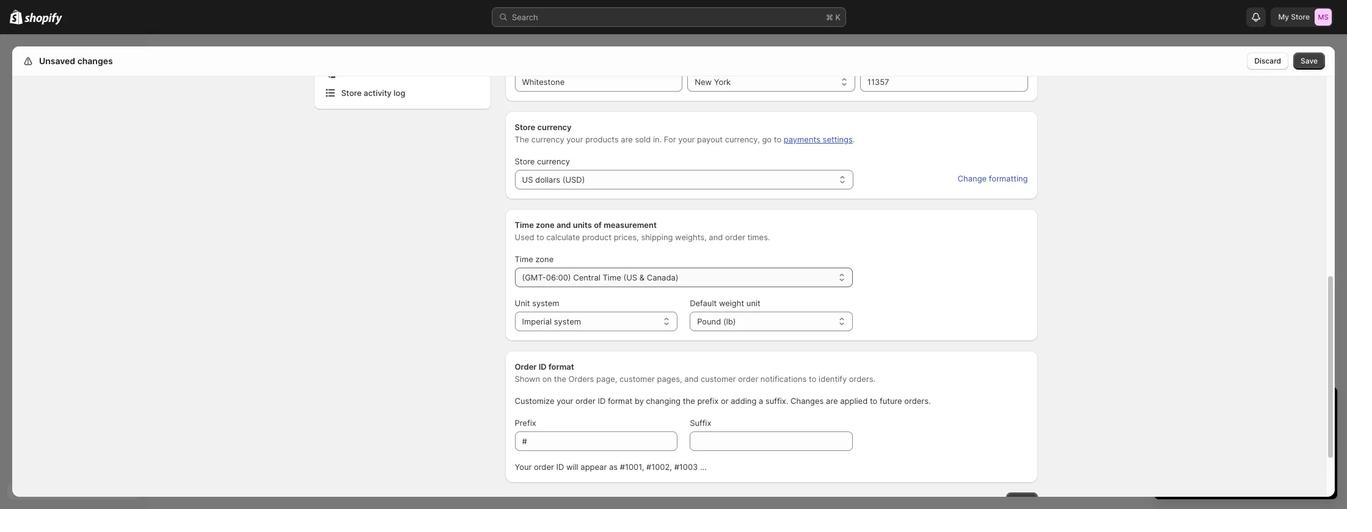 Task type: locate. For each thing, give the bounding box(es) containing it.
k
[[836, 12, 841, 22]]

my
[[1279, 12, 1290, 21]]

go
[[763, 134, 772, 144]]

system up imperial system
[[533, 298, 560, 308]]

your
[[567, 134, 583, 144], [679, 134, 695, 144], [557, 396, 574, 406]]

to inside time zone and units of measurement used to calculate product prices, shipping weights, and order times.
[[537, 232, 544, 242]]

to inside store currency the currency your products are sold in. for your payout currency, go to payments settings .
[[774, 134, 782, 144]]

(usd)
[[563, 175, 585, 185]]

id left will
[[557, 462, 564, 472]]

system for imperial system
[[554, 317, 581, 326]]

1 vertical spatial zone
[[536, 254, 554, 264]]

currency for store currency
[[537, 156, 570, 166]]

0 vertical spatial currency
[[538, 122, 572, 132]]

the right on
[[554, 374, 567, 384]]

order left times.
[[726, 232, 746, 242]]

1 horizontal spatial are
[[826, 396, 838, 406]]

0 vertical spatial save
[[1301, 56, 1319, 65]]

orders. up applied
[[850, 374, 876, 384]]

dialog
[[1341, 46, 1348, 497]]

0 horizontal spatial format
[[549, 362, 574, 372]]

us
[[522, 175, 533, 185]]

0 vertical spatial orders.
[[850, 374, 876, 384]]

2 horizontal spatial id
[[598, 396, 606, 406]]

shown
[[515, 374, 540, 384]]

format up on
[[549, 362, 574, 372]]

weight
[[719, 298, 745, 308]]

0 vertical spatial format
[[549, 362, 574, 372]]

⌘ k
[[826, 12, 841, 22]]

06:00)
[[546, 273, 571, 282]]

store inside store currency the currency your products are sold in. for your payout currency, go to payments settings .
[[515, 122, 536, 132]]

store up 'us'
[[515, 156, 535, 166]]

1 vertical spatial orders.
[[905, 396, 931, 406]]

zone up calculate
[[536, 220, 555, 230]]

unsaved changes
[[39, 56, 113, 66]]

time inside time zone and units of measurement used to calculate product prices, shipping weights, and order times.
[[515, 220, 534, 230]]

#1003
[[675, 462, 698, 472]]

customize your order id format by changing the prefix or adding a suffix. changes are applied to future orders.
[[515, 396, 931, 406]]

discard button
[[1248, 53, 1289, 70]]

0 vertical spatial time
[[515, 220, 534, 230]]

store for store currency
[[515, 156, 535, 166]]

0 horizontal spatial id
[[539, 362, 547, 372]]

and right pages,
[[685, 374, 699, 384]]

currency,
[[725, 134, 760, 144]]

activity
[[364, 88, 392, 98]]

are left sold
[[621, 134, 633, 144]]

store
[[1292, 12, 1311, 21], [341, 88, 362, 98], [515, 122, 536, 132], [515, 156, 535, 166]]

order up adding
[[739, 374, 759, 384]]

(gmt-
[[522, 273, 546, 282]]

log
[[394, 88, 406, 98]]

time up (gmt-
[[515, 254, 534, 264]]

1 horizontal spatial save button
[[1294, 53, 1326, 70]]

customer up customize your order id format by changing the prefix or adding a suffix. changes are applied to future orders.
[[701, 374, 736, 384]]

and inside order id format shown on the orders page, customer pages, and customer order notifications to identify orders.
[[685, 374, 699, 384]]

1 vertical spatial format
[[608, 396, 633, 406]]

measurement
[[604, 220, 657, 230]]

store up 'the'
[[515, 122, 536, 132]]

to right the used
[[537, 232, 544, 242]]

pages,
[[657, 374, 683, 384]]

the
[[554, 374, 567, 384], [683, 396, 696, 406]]

are left applied
[[826, 396, 838, 406]]

product
[[583, 232, 612, 242]]

0 horizontal spatial save button
[[1007, 493, 1038, 509]]

1 horizontal spatial customer
[[701, 374, 736, 384]]

to
[[774, 134, 782, 144], [537, 232, 544, 242], [809, 374, 817, 384], [870, 396, 878, 406]]

0 horizontal spatial are
[[621, 134, 633, 144]]

id inside order id format shown on the orders page, customer pages, and customer order notifications to identify orders.
[[539, 362, 547, 372]]

customer up by
[[620, 374, 655, 384]]

currency
[[538, 122, 572, 132], [532, 134, 565, 144], [537, 156, 570, 166]]

orders. inside order id format shown on the orders page, customer pages, and customer order notifications to identify orders.
[[850, 374, 876, 384]]

2 vertical spatial currency
[[537, 156, 570, 166]]

customer
[[620, 374, 655, 384], [701, 374, 736, 384]]

1 vertical spatial and
[[709, 232, 723, 242]]

to right go
[[774, 134, 782, 144]]

the inside order id format shown on the orders page, customer pages, and customer order notifications to identify orders.
[[554, 374, 567, 384]]

calculate
[[547, 232, 580, 242]]

time for time zone
[[515, 254, 534, 264]]

1 horizontal spatial format
[[608, 396, 633, 406]]

and right weights,
[[709, 232, 723, 242]]

2 horizontal spatial and
[[709, 232, 723, 242]]

store right my
[[1292, 12, 1311, 21]]

1 horizontal spatial shopify image
[[25, 13, 62, 25]]

(gmt-06:00) central time (us & canada)
[[522, 273, 679, 282]]

format
[[549, 362, 574, 372], [608, 396, 633, 406]]

to left "future"
[[870, 396, 878, 406]]

for
[[664, 134, 676, 144]]

to left identify
[[809, 374, 817, 384]]

1 horizontal spatial the
[[683, 396, 696, 406]]

system for unit system
[[533, 298, 560, 308]]

default
[[690, 298, 717, 308]]

change formatting button
[[951, 170, 1036, 187]]

applied
[[841, 396, 868, 406]]

(lb)
[[724, 317, 736, 326]]

store currency the currency your products are sold in. for your payout currency, go to payments settings .
[[515, 122, 855, 144]]

unit system
[[515, 298, 560, 308]]

store for store currency the currency your products are sold in. for your payout currency, go to payments settings .
[[515, 122, 536, 132]]

0 vertical spatial zone
[[536, 220, 555, 230]]

the
[[515, 134, 529, 144]]

shopify image
[[10, 10, 23, 24], [25, 13, 62, 25]]

of
[[594, 220, 602, 230]]

and up calculate
[[557, 220, 571, 230]]

#1002,
[[647, 462, 672, 472]]

settings dialog
[[12, 0, 1336, 509]]

id down page,
[[598, 396, 606, 406]]

orders.
[[850, 374, 876, 384], [905, 396, 931, 406]]

0 vertical spatial id
[[539, 362, 547, 372]]

orders. right "future"
[[905, 396, 931, 406]]

imperial
[[522, 317, 552, 326]]

0 horizontal spatial and
[[557, 220, 571, 230]]

system right the imperial
[[554, 317, 581, 326]]

sold
[[635, 134, 651, 144]]

my store
[[1279, 12, 1311, 21]]

#1001,
[[620, 462, 644, 472]]

your
[[515, 462, 532, 472]]

1 horizontal spatial id
[[557, 462, 564, 472]]

0 horizontal spatial orders.
[[850, 374, 876, 384]]

save button
[[1294, 53, 1326, 70], [1007, 493, 1038, 509]]

id
[[539, 362, 547, 372], [598, 396, 606, 406], [557, 462, 564, 472]]

0 vertical spatial the
[[554, 374, 567, 384]]

time up the used
[[515, 220, 534, 230]]

save
[[1301, 56, 1319, 65], [1014, 496, 1031, 506]]

1 vertical spatial the
[[683, 396, 696, 406]]

system
[[533, 298, 560, 308], [554, 317, 581, 326]]

store down the policies
[[341, 88, 362, 98]]

0 horizontal spatial customer
[[620, 374, 655, 384]]

1 vertical spatial system
[[554, 317, 581, 326]]

payments settings link
[[784, 134, 853, 144]]

format left by
[[608, 396, 633, 406]]

0 vertical spatial system
[[533, 298, 560, 308]]

time left the (us
[[603, 273, 622, 282]]

adding
[[731, 396, 757, 406]]

1 vertical spatial id
[[598, 396, 606, 406]]

1 vertical spatial time
[[515, 254, 534, 264]]

0 horizontal spatial save
[[1014, 496, 1031, 506]]

⌘
[[826, 12, 834, 22]]

1 horizontal spatial and
[[685, 374, 699, 384]]

the left prefix
[[683, 396, 696, 406]]

2 vertical spatial id
[[557, 462, 564, 472]]

us dollars (usd)
[[522, 175, 585, 185]]

0 vertical spatial are
[[621, 134, 633, 144]]

zone inside time zone and units of measurement used to calculate product prices, shipping weights, and order times.
[[536, 220, 555, 230]]

2 vertical spatial and
[[685, 374, 699, 384]]

1 horizontal spatial orders.
[[905, 396, 931, 406]]

will
[[567, 462, 579, 472]]

a
[[759, 396, 764, 406]]

payout
[[697, 134, 723, 144]]

Prefix text field
[[515, 432, 678, 451]]

central
[[574, 273, 601, 282]]

are
[[621, 134, 633, 144], [826, 396, 838, 406]]

dollars
[[536, 175, 561, 185]]

order
[[726, 232, 746, 242], [739, 374, 759, 384], [576, 396, 596, 406], [534, 462, 554, 472]]

future
[[880, 396, 903, 406]]

york
[[714, 77, 731, 87]]

to inside order id format shown on the orders page, customer pages, and customer order notifications to identify orders.
[[809, 374, 817, 384]]

Suffix text field
[[690, 432, 853, 451]]

id up on
[[539, 362, 547, 372]]

None text field
[[515, 72, 683, 92], [861, 72, 1028, 92], [515, 72, 683, 92], [861, 72, 1028, 92]]

0 horizontal spatial the
[[554, 374, 567, 384]]

1 horizontal spatial save
[[1301, 56, 1319, 65]]

as
[[609, 462, 618, 472]]

your right for
[[679, 134, 695, 144]]

zone up (gmt-
[[536, 254, 554, 264]]



Task type: describe. For each thing, give the bounding box(es) containing it.
1 vertical spatial are
[[826, 396, 838, 406]]

pound (lb)
[[698, 317, 736, 326]]

payments
[[784, 134, 821, 144]]

0 horizontal spatial shopify image
[[10, 10, 23, 24]]

&
[[640, 273, 645, 282]]

0 vertical spatial save button
[[1294, 53, 1326, 70]]

suffix
[[690, 418, 712, 428]]

(us
[[624, 273, 638, 282]]

time zone and units of measurement used to calculate product prices, shipping weights, and order times.
[[515, 220, 771, 242]]

store activity log link
[[322, 84, 483, 101]]

policies link
[[322, 65, 483, 82]]

zone for time zone
[[536, 254, 554, 264]]

imperial system
[[522, 317, 581, 326]]

store activity log
[[341, 88, 406, 98]]

your down "orders" at the left of the page
[[557, 396, 574, 406]]

2 vertical spatial time
[[603, 273, 622, 282]]

weights,
[[675, 232, 707, 242]]

discard
[[1255, 56, 1282, 65]]

1 vertical spatial save
[[1014, 496, 1031, 506]]

currency for store currency the currency your products are sold in. for your payout currency, go to payments settings .
[[538, 122, 572, 132]]

order right your
[[534, 462, 554, 472]]

unit
[[747, 298, 761, 308]]

on
[[543, 374, 552, 384]]

new
[[695, 77, 712, 87]]

are inside store currency the currency your products are sold in. for your payout currency, go to payments settings .
[[621, 134, 633, 144]]

orders
[[569, 374, 594, 384]]

1 customer from the left
[[620, 374, 655, 384]]

times.
[[748, 232, 771, 242]]

changes
[[791, 396, 824, 406]]

time for time zone and units of measurement used to calculate product prices, shipping weights, and order times.
[[515, 220, 534, 230]]

search
[[512, 12, 538, 22]]

settings
[[37, 56, 71, 66]]

your order id will appear as #1001, #1002, #1003 ...
[[515, 462, 707, 472]]

settings
[[823, 134, 853, 144]]

order inside order id format shown on the orders page, customer pages, and customer order notifications to identify orders.
[[739, 374, 759, 384]]

unit
[[515, 298, 530, 308]]

unsaved
[[39, 56, 75, 66]]

.
[[853, 134, 855, 144]]

identify
[[819, 374, 847, 384]]

changes
[[77, 56, 113, 66]]

or
[[721, 396, 729, 406]]

your left products
[[567, 134, 583, 144]]

by
[[635, 396, 644, 406]]

prefix
[[698, 396, 719, 406]]

store for store activity log
[[341, 88, 362, 98]]

shipping
[[641, 232, 673, 242]]

my store image
[[1315, 9, 1333, 26]]

...
[[701, 462, 707, 472]]

units
[[573, 220, 592, 230]]

order id format shown on the orders page, customer pages, and customer order notifications to identify orders.
[[515, 362, 876, 384]]

in.
[[653, 134, 662, 144]]

policies
[[341, 68, 371, 78]]

formatting
[[990, 174, 1028, 183]]

default weight unit
[[690, 298, 761, 308]]

zone for time zone and units of measurement used to calculate product prices, shipping weights, and order times.
[[536, 220, 555, 230]]

change formatting
[[958, 174, 1028, 183]]

prefix
[[515, 418, 537, 428]]

products
[[586, 134, 619, 144]]

2 customer from the left
[[701, 374, 736, 384]]

new york
[[695, 77, 731, 87]]

prices,
[[614, 232, 639, 242]]

order inside time zone and units of measurement used to calculate product prices, shipping weights, and order times.
[[726, 232, 746, 242]]

1 vertical spatial currency
[[532, 134, 565, 144]]

order down "orders" at the left of the page
[[576, 396, 596, 406]]

format inside order id format shown on the orders page, customer pages, and customer order notifications to identify orders.
[[549, 362, 574, 372]]

used
[[515, 232, 535, 242]]

page,
[[597, 374, 618, 384]]

suffix.
[[766, 396, 789, 406]]

time zone
[[515, 254, 554, 264]]

order
[[515, 362, 537, 372]]

notifications
[[761, 374, 807, 384]]

0 vertical spatial and
[[557, 220, 571, 230]]

change
[[958, 174, 987, 183]]

appear
[[581, 462, 607, 472]]

pound
[[698, 317, 721, 326]]

store currency
[[515, 156, 570, 166]]

customize
[[515, 396, 555, 406]]

1 vertical spatial save button
[[1007, 493, 1038, 509]]

canada)
[[647, 273, 679, 282]]

your trial just started element
[[1155, 419, 1338, 499]]



Task type: vqa. For each thing, say whether or not it's contained in the screenshot.
used
yes



